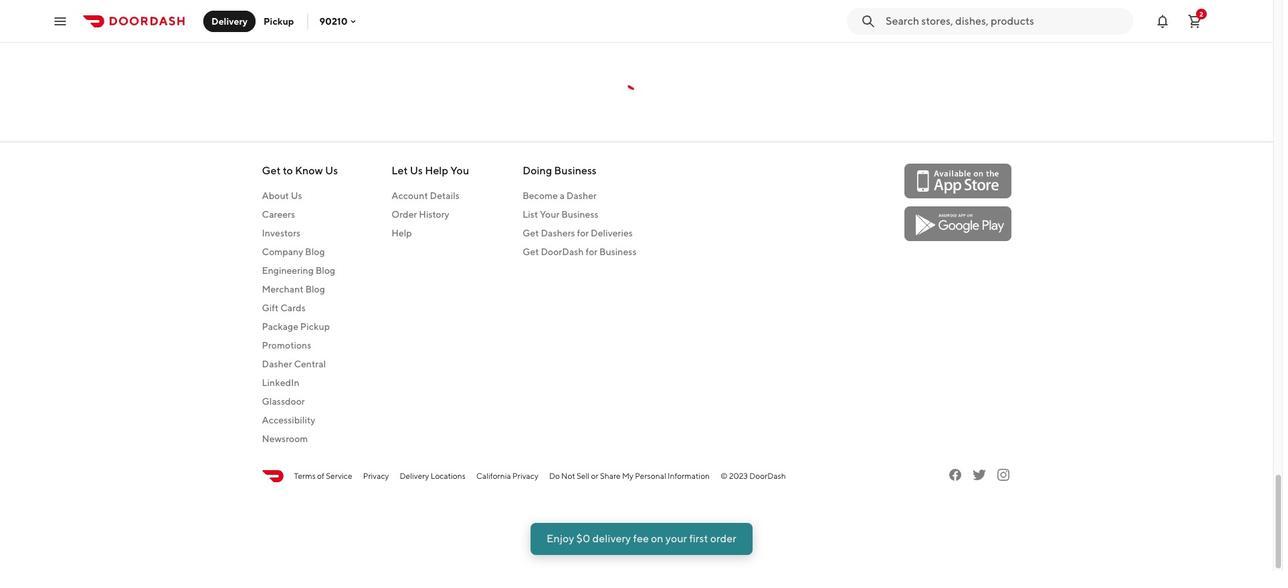Task type: vqa. For each thing, say whether or not it's contained in the screenshot.
offers.
no



Task type: describe. For each thing, give the bounding box(es) containing it.
2 vertical spatial business
[[599, 247, 637, 258]]

company blog link
[[262, 246, 338, 259]]

2023
[[729, 472, 748, 482]]

your
[[665, 533, 687, 546]]

deliveries
[[591, 228, 633, 239]]

engineering blog link
[[262, 264, 338, 278]]

become a dasher link
[[523, 189, 637, 203]]

central
[[294, 359, 326, 370]]

© 2023 doordash
[[721, 472, 786, 482]]

open menu image
[[52, 13, 68, 29]]

delivery
[[592, 533, 631, 546]]

doing
[[523, 165, 552, 177]]

account details link
[[391, 189, 469, 203]]

newsroom link
[[262, 433, 338, 446]]

90210 button
[[319, 16, 358, 26]]

us for let us help you
[[410, 165, 423, 177]]

first
[[689, 533, 708, 546]]

delivery locations
[[400, 472, 466, 482]]

about us link
[[262, 189, 338, 203]]

package
[[262, 322, 298, 332]]

accessibility link
[[262, 414, 338, 427]]

1 horizontal spatial doordash
[[749, 472, 786, 482]]

glassdoor link
[[262, 395, 338, 409]]

pickup inside button
[[264, 16, 294, 26]]

promotions link
[[262, 339, 338, 353]]

©
[[721, 472, 728, 482]]

company
[[262, 247, 303, 258]]

delivery fees: button
[[251, 0, 387, 18]]

let
[[391, 165, 408, 177]]

order
[[710, 533, 736, 546]]

california
[[476, 472, 511, 482]]

or
[[591, 472, 598, 482]]

get for get dashers for deliveries
[[523, 228, 539, 239]]

get for get doordash for business
[[523, 247, 539, 258]]

blog for engineering blog
[[316, 266, 335, 276]]

2
[[1200, 10, 1203, 18]]

personal
[[635, 472, 666, 482]]

promotions
[[262, 340, 311, 351]]

to
[[283, 165, 293, 177]]

my
[[622, 472, 633, 482]]

let us help you
[[391, 165, 469, 177]]

doordash on instagram image
[[995, 468, 1011, 484]]

newsroom
[[262, 434, 308, 445]]

know
[[295, 165, 323, 177]]

account
[[391, 191, 428, 201]]

terms
[[294, 472, 316, 482]]

fee
[[633, 533, 649, 546]]

dashers
[[541, 228, 575, 239]]

4.7
[[251, 4, 264, 15]]

order
[[391, 209, 417, 220]]

1 vertical spatial dasher
[[262, 359, 292, 370]]

0 vertical spatial help
[[425, 165, 448, 177]]

investors link
[[262, 227, 338, 240]]

engineering
[[262, 266, 314, 276]]

cards
[[280, 303, 306, 314]]

become
[[523, 191, 558, 201]]

1 horizontal spatial dasher
[[566, 191, 597, 201]]

become a dasher
[[523, 191, 597, 201]]

gift cards link
[[262, 302, 338, 315]]

service
[[326, 472, 352, 482]]

do not sell or share my personal information
[[549, 472, 710, 482]]

your
[[540, 209, 559, 220]]

merchant blog link
[[262, 283, 338, 296]]

get dashers for deliveries
[[523, 228, 633, 239]]

do not sell or share my personal information link
[[549, 471, 710, 483]]

terms of service link
[[294, 471, 352, 483]]

pickup button
[[256, 10, 302, 32]]

0 horizontal spatial help
[[391, 228, 412, 239]]

package pickup
[[262, 322, 330, 332]]

sell
[[577, 472, 590, 482]]

do
[[549, 472, 560, 482]]

dasher central link
[[262, 358, 338, 371]]



Task type: locate. For each thing, give the bounding box(es) containing it.
1 vertical spatial get
[[523, 228, 539, 239]]

doordash inside the get doordash for business link
[[541, 247, 584, 258]]

business up get dashers for deliveries link
[[561, 209, 598, 220]]

doordash on facebook image
[[947, 468, 963, 484]]

on
[[651, 533, 663, 546]]

history
[[419, 209, 449, 220]]

you
[[450, 165, 469, 177]]

1 privacy from the left
[[363, 472, 389, 482]]

doordash on twitter image
[[971, 468, 987, 484]]

careers link
[[262, 208, 338, 221]]

order history
[[391, 209, 449, 220]]

careers
[[262, 209, 295, 220]]

0 vertical spatial business
[[554, 165, 597, 177]]

1 vertical spatial for
[[586, 247, 597, 258]]

delivery
[[259, 2, 295, 13], [211, 16, 248, 26], [400, 472, 429, 482]]

business up become a dasher link
[[554, 165, 597, 177]]

delivery left pickup button
[[211, 16, 248, 26]]

us right "know"
[[325, 165, 338, 177]]

for
[[577, 228, 589, 239], [586, 247, 597, 258]]

list your business link
[[523, 208, 637, 221]]

1 vertical spatial blog
[[316, 266, 335, 276]]

us right let
[[410, 165, 423, 177]]

1 vertical spatial help
[[391, 228, 412, 239]]

share
[[600, 472, 621, 482]]

get for get to know us
[[262, 165, 281, 177]]

california privacy
[[476, 472, 538, 482]]

1 horizontal spatial help
[[425, 165, 448, 177]]

merchant
[[262, 284, 303, 295]]

about
[[262, 191, 289, 201]]

california privacy link
[[476, 471, 538, 483]]

blog
[[305, 247, 325, 258], [316, 266, 335, 276], [305, 284, 325, 295]]

blog up 'merchant blog' link
[[316, 266, 335, 276]]

2 horizontal spatial us
[[410, 165, 423, 177]]

privacy right service
[[363, 472, 389, 482]]

help left you
[[425, 165, 448, 177]]

fees:
[[297, 2, 320, 13]]

1 horizontal spatial delivery
[[259, 2, 295, 13]]

list your business
[[523, 209, 598, 220]]

0 vertical spatial get
[[262, 165, 281, 177]]

details
[[430, 191, 460, 201]]

1 vertical spatial business
[[561, 209, 598, 220]]

blog for company blog
[[305, 247, 325, 258]]

delivery inside delivery button
[[211, 16, 248, 26]]

help
[[425, 165, 448, 177], [391, 228, 412, 239]]

pickup down delivery fees: at the top
[[264, 16, 294, 26]]

2 vertical spatial delivery
[[400, 472, 429, 482]]

0 vertical spatial delivery
[[259, 2, 295, 13]]

blog down 'investors' link
[[305, 247, 325, 258]]

0 vertical spatial for
[[577, 228, 589, 239]]

about us
[[262, 191, 302, 201]]

for for doordash
[[586, 247, 597, 258]]

blog for merchant blog
[[305, 284, 325, 295]]

dasher up the list your business link
[[566, 191, 597, 201]]

delivery locations link
[[400, 471, 466, 483]]

delivery inside delivery locations link
[[400, 472, 429, 482]]

0 horizontal spatial delivery
[[211, 16, 248, 26]]

delivery inside delivery fees: button
[[259, 2, 295, 13]]

list
[[523, 209, 538, 220]]

doordash down the dashers
[[541, 247, 584, 258]]

us up careers link
[[291, 191, 302, 201]]

1 vertical spatial doordash
[[749, 472, 786, 482]]

accessibility
[[262, 415, 315, 426]]

for up get doordash for business
[[577, 228, 589, 239]]

0 horizontal spatial doordash
[[541, 247, 584, 258]]

investors
[[262, 228, 300, 239]]

2 vertical spatial blog
[[305, 284, 325, 295]]

0 horizontal spatial us
[[291, 191, 302, 201]]

doing business
[[523, 165, 597, 177]]

privacy
[[363, 472, 389, 482], [512, 472, 538, 482]]

terms of service
[[294, 472, 352, 482]]

doordash
[[541, 247, 584, 258], [749, 472, 786, 482]]

1 horizontal spatial us
[[325, 165, 338, 177]]

linkedin link
[[262, 377, 338, 390]]

delivery fees:
[[259, 2, 322, 13]]

doordash right the "2023"
[[749, 472, 786, 482]]

for for dashers
[[577, 228, 589, 239]]

delivery left fees:
[[259, 2, 295, 13]]

a
[[560, 191, 565, 201]]

for down get dashers for deliveries link
[[586, 247, 597, 258]]

glassdoor
[[262, 397, 305, 407]]

business down deliveries
[[599, 247, 637, 258]]

0 horizontal spatial dasher
[[262, 359, 292, 370]]

2 horizontal spatial delivery
[[400, 472, 429, 482]]

us for about us
[[291, 191, 302, 201]]

delivery button
[[203, 10, 256, 32]]

engineering blog
[[262, 266, 335, 276]]

dasher central
[[262, 359, 326, 370]]

account details
[[391, 191, 460, 201]]

get to know us
[[262, 165, 338, 177]]

0 vertical spatial blog
[[305, 247, 325, 258]]

help down order on the top left
[[391, 228, 412, 239]]

us
[[325, 165, 338, 177], [410, 165, 423, 177], [291, 191, 302, 201]]

information
[[668, 472, 710, 482]]

order history link
[[391, 208, 469, 221]]

2 vertical spatial get
[[523, 247, 539, 258]]

enjoy $0 delivery fee on your first order
[[547, 533, 736, 546]]

delivery for delivery locations
[[400, 472, 429, 482]]

Store search: begin typing to search for stores available on DoorDash text field
[[886, 14, 1125, 28]]

pickup
[[264, 16, 294, 26], [300, 322, 330, 332]]

1 horizontal spatial pickup
[[300, 322, 330, 332]]

0 vertical spatial pickup
[[264, 16, 294, 26]]

get doordash for business link
[[523, 246, 637, 259]]

privacy left do
[[512, 472, 538, 482]]

help link
[[391, 227, 469, 240]]

get doordash for business
[[523, 247, 637, 258]]

1 vertical spatial pickup
[[300, 322, 330, 332]]

merchant blog
[[262, 284, 325, 295]]

package pickup link
[[262, 320, 338, 334]]

enjoy
[[547, 533, 574, 546]]

delivery for delivery
[[211, 16, 248, 26]]

0 vertical spatial dasher
[[566, 191, 597, 201]]

2 privacy from the left
[[512, 472, 538, 482]]

2 button
[[1181, 8, 1208, 34]]

pickup down gift cards link
[[300, 322, 330, 332]]

notification bell image
[[1155, 13, 1171, 29]]

dasher
[[566, 191, 597, 201], [262, 359, 292, 370]]

0 horizontal spatial pickup
[[264, 16, 294, 26]]

delivery left 'locations'
[[400, 472, 429, 482]]

linkedin
[[262, 378, 299, 389]]

company blog
[[262, 247, 325, 258]]

gift
[[262, 303, 279, 314]]

0 horizontal spatial privacy
[[363, 472, 389, 482]]

get dashers for deliveries link
[[523, 227, 637, 240]]

90210
[[319, 16, 348, 26]]

blog down engineering blog link
[[305, 284, 325, 295]]

privacy link
[[363, 471, 389, 483]]

delivery for delivery fees:
[[259, 2, 295, 13]]

(1,000+)
[[278, 4, 315, 15]]

3 items, open order cart image
[[1187, 13, 1203, 29]]

0 vertical spatial doordash
[[541, 247, 584, 258]]

1 vertical spatial delivery
[[211, 16, 248, 26]]

1 horizontal spatial privacy
[[512, 472, 538, 482]]

gift cards
[[262, 303, 306, 314]]

locations
[[431, 472, 466, 482]]

blog inside 'link'
[[305, 247, 325, 258]]

dasher up linkedin
[[262, 359, 292, 370]]

not
[[561, 472, 575, 482]]



